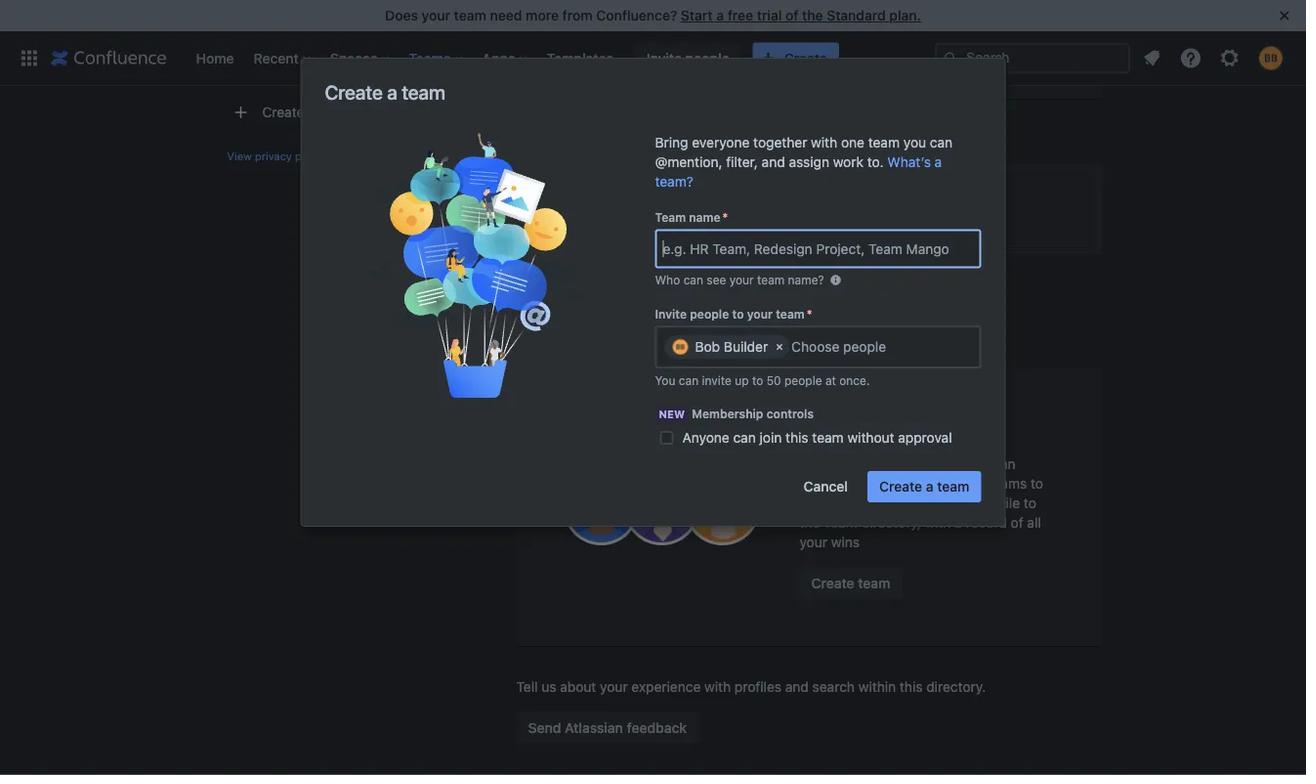 Task type: describe. For each thing, give the bounding box(es) containing it.
works
[[517, 287, 563, 305]]

atlas
[[774, 43, 806, 59]]

what's a team? link
[[655, 154, 942, 190]]

get atlas free
[[747, 43, 836, 59]]

everyone
[[692, 134, 750, 151]]

you
[[655, 373, 676, 387]]

who
[[655, 273, 680, 287]]

without
[[848, 430, 895, 446]]

with inside create your teams so that you can @mention members, connect teams to projects, and add your team profile to the team directory, with a record of all your wins
[[925, 514, 952, 531]]

profile
[[980, 495, 1020, 511]]

team name *
[[655, 211, 728, 224]]

team inside create your teams so that you can @mention members, connect teams to projects, and add your team profile to the team directory, with a record of all your wins
[[824, 514, 858, 531]]

0 vertical spatial bob
[[575, 209, 604, 228]]

profiles
[[735, 679, 782, 695]]

home link
[[190, 43, 240, 74]]

view privacy policy link
[[227, 150, 326, 162]]

list your teams
[[800, 415, 932, 438]]

get atlas free button
[[735, 36, 847, 67]]

e.g. HR Team, Redesign Project, Team Mango field
[[657, 231, 980, 266]]

teams for list
[[878, 415, 932, 438]]

learn more button
[[851, 36, 948, 67]]

of inside create your teams so that you can @mention members, connect teams to projects, and add your team profile to the team directory, with a record of all your wins
[[1011, 514, 1024, 531]]

your right 'about'
[[600, 679, 628, 695]]

can inside new membership controls anyone can join this team without approval
[[733, 430, 756, 446]]

search
[[813, 679, 855, 695]]

you inside create your teams so that you can @mention members, connect teams to projects, and add your team profile to the team directory, with a record of all your wins
[[967, 456, 990, 472]]

0 horizontal spatial *
[[723, 211, 728, 224]]

members,
[[867, 475, 930, 491]]

assign
[[789, 154, 830, 170]]

create a team button
[[868, 471, 982, 502]]

you can invite up to 50 people       at once.
[[655, 373, 870, 387]]

send
[[528, 720, 561, 736]]

people for invite people
[[686, 50, 730, 66]]

templates link
[[541, 43, 620, 74]]

create your teams so that you can @mention members, connect teams to projects, and add your team profile to the team directory, with a record of all your wins
[[800, 456, 1044, 550]]

free inside button
[[810, 43, 836, 59]]

invite for invite people
[[647, 50, 682, 66]]

collaborators button
[[757, 321, 888, 353]]

1 horizontal spatial this
[[900, 679, 923, 695]]

name
[[689, 211, 721, 224]]

create right the create team "icon"
[[262, 104, 304, 120]]

can inside bring everyone together with one team you can @mention, filter, and assign work to.
[[930, 134, 953, 151]]

confluence?
[[597, 7, 678, 23]]

0 vertical spatial create team
[[262, 104, 340, 120]]

create a team inside button
[[880, 478, 970, 495]]

search image
[[943, 50, 959, 66]]

who can see your team name?
[[655, 273, 825, 287]]

your right add
[[914, 495, 941, 511]]

people for invite people to your team *
[[690, 307, 729, 321]]

templates
[[547, 50, 614, 66]]

invite for invite people to your team *
[[655, 307, 687, 321]]

add
[[886, 495, 910, 511]]

start a free trial of the standard plan. link
[[681, 7, 922, 23]]

within
[[859, 679, 896, 695]]

cancel button
[[792, 471, 860, 502]]

approval
[[899, 430, 953, 446]]

close image
[[1273, 4, 1297, 27]]

this inside new membership controls anyone can join this team without approval
[[786, 430, 809, 446]]

invite people button
[[635, 43, 742, 74]]

bob builder link
[[575, 209, 660, 229]]

learn
[[863, 43, 899, 59]]

your down without at the right bottom of the page
[[846, 456, 873, 472]]

a right start
[[717, 7, 724, 23]]

bring everyone together with one team you can @mention, filter, and assign work to.
[[655, 134, 953, 170]]

create down spaces
[[325, 80, 383, 103]]

what's a team?
[[655, 154, 942, 190]]

team down wins
[[858, 575, 891, 591]]

wins
[[832, 534, 860, 550]]

create team image
[[233, 105, 249, 120]]

record
[[966, 514, 1007, 531]]

with left profiles
[[705, 679, 731, 695]]

you inside bring everyone together with one team you can @mention, filter, and assign work to.
[[904, 134, 927, 151]]

invite people to your team *
[[655, 307, 813, 321]]

bob builder image
[[673, 339, 689, 355]]

from
[[563, 7, 593, 23]]

membership
[[692, 407, 764, 421]]

collaborators
[[791, 329, 878, 345]]

directory,
[[862, 514, 921, 531]]

2 vertical spatial and
[[786, 679, 809, 695]]

new
[[659, 408, 685, 421]]

work
[[833, 154, 864, 170]]

at
[[826, 373, 836, 387]]

policy
[[295, 150, 326, 162]]

atlassian
[[565, 720, 623, 736]]

once.
[[840, 373, 870, 387]]

need
[[490, 7, 522, 23]]

with inside bring everyone together with one team you can @mention, filter, and assign work to.
[[811, 134, 838, 151]]

home
[[196, 50, 234, 66]]

learn more
[[863, 43, 936, 59]]

create a team element
[[342, 133, 615, 403]]

can left see
[[684, 273, 704, 287]]

global element
[[12, 31, 935, 86]]

that
[[938, 456, 963, 472]]

invite people
[[647, 50, 730, 66]]

join
[[760, 430, 782, 446]]

a inside what's a team?
[[935, 154, 942, 170]]

experience
[[632, 679, 701, 695]]

anyone
[[683, 430, 730, 446]]

@mention,
[[655, 154, 723, 170]]

can inside create your teams so that you can @mention members, connect teams to projects, and add your team profile to the team directory, with a record of all your wins
[[993, 456, 1016, 472]]

send atlassian feedback
[[528, 720, 687, 736]]

clear image
[[772, 339, 788, 355]]

spaces button
[[324, 43, 397, 74]]

create a team image
[[363, 133, 594, 398]]

see
[[707, 273, 727, 287]]

and inside bring everyone together with one team you can @mention, filter, and assign work to.
[[762, 154, 785, 170]]

works with
[[517, 287, 598, 305]]

what's
[[888, 154, 931, 170]]

to.
[[868, 154, 884, 170]]

cancel
[[804, 478, 848, 495]]

your up collaboratorsicon
[[747, 307, 773, 321]]

your right see
[[730, 273, 754, 287]]

create down wins
[[812, 575, 855, 591]]

filter,
[[726, 154, 758, 170]]

so
[[919, 456, 934, 472]]

team down the does
[[402, 80, 446, 103]]



Task type: vqa. For each thing, say whether or not it's contained in the screenshot.
Compliant in SoftComply eQMS - Compliant QMS Documentation
no



Task type: locate. For each thing, give the bounding box(es) containing it.
0 horizontal spatial team
[[655, 211, 686, 224]]

1 vertical spatial invite
[[655, 307, 687, 321]]

name?
[[788, 273, 825, 287]]

team left need
[[454, 7, 487, 23]]

of right trial
[[786, 7, 799, 23]]

1 horizontal spatial *
[[807, 307, 813, 321]]

50
[[767, 373, 782, 387]]

team down that
[[938, 478, 970, 495]]

1 vertical spatial this
[[900, 679, 923, 695]]

bring
[[655, 134, 688, 151]]

more left the search icon
[[903, 43, 936, 59]]

1 horizontal spatial of
[[1011, 514, 1024, 531]]

0 vertical spatial the
[[802, 7, 823, 23]]

more inside button
[[903, 43, 936, 59]]

builder down team?
[[608, 209, 660, 228]]

create inside create a team button
[[880, 478, 923, 495]]

create team down wins
[[812, 575, 891, 591]]

and left search
[[786, 679, 809, 695]]

with
[[811, 134, 838, 151], [566, 287, 598, 305], [925, 514, 952, 531], [705, 679, 731, 695]]

1 vertical spatial you
[[967, 456, 990, 472]]

plan.
[[890, 7, 922, 23]]

team down the connect
[[945, 495, 977, 511]]

create team up policy
[[262, 104, 340, 120]]

collaboratorsicon image
[[767, 329, 783, 345]]

view
[[227, 150, 252, 162]]

1 horizontal spatial teams
[[702, 329, 744, 345]]

team up wins
[[824, 514, 858, 531]]

bob builder
[[575, 209, 660, 228], [695, 339, 768, 355]]

team inside bring everyone together with one team you can @mention, filter, and assign work to.
[[869, 134, 900, 151]]

your right the does
[[422, 7, 451, 23]]

team left without at the right bottom of the page
[[813, 430, 844, 446]]

0 vertical spatial people
[[686, 50, 730, 66]]

bob up works with
[[575, 209, 604, 228]]

0 vertical spatial this
[[786, 430, 809, 446]]

0 horizontal spatial you
[[904, 134, 927, 151]]

team inside new membership controls anyone can join this team without approval
[[813, 430, 844, 446]]

your
[[422, 7, 451, 23], [730, 273, 754, 287], [747, 307, 773, 321], [835, 415, 874, 438], [846, 456, 873, 472], [914, 495, 941, 511], [800, 534, 828, 550], [600, 679, 628, 695]]

0 vertical spatial free
[[728, 7, 754, 23]]

teams button
[[664, 321, 753, 353]]

1 vertical spatial teams
[[702, 329, 744, 345]]

0 vertical spatial builder
[[608, 209, 660, 228]]

teams up members,
[[877, 456, 916, 472]]

team left name
[[655, 211, 686, 224]]

1 vertical spatial free
[[810, 43, 836, 59]]

1 vertical spatial team
[[824, 514, 858, 531]]

privacy
[[255, 150, 292, 162]]

0 horizontal spatial this
[[786, 430, 809, 446]]

apps button
[[476, 43, 535, 74]]

1 vertical spatial the
[[800, 514, 820, 531]]

0 horizontal spatial more
[[526, 7, 559, 23]]

team up policy
[[308, 104, 340, 120]]

us
[[542, 679, 557, 695]]

0 horizontal spatial bob builder
[[575, 209, 660, 228]]

one
[[841, 134, 865, 151]]

a right what's
[[935, 154, 942, 170]]

free left trial
[[728, 7, 754, 23]]

apps
[[482, 50, 516, 66]]

2 vertical spatial teams
[[989, 475, 1027, 491]]

spaces
[[330, 50, 378, 66]]

a down "so" at the bottom of page
[[926, 478, 934, 495]]

1 horizontal spatial bob builder
[[695, 339, 768, 355]]

teams for create
[[877, 456, 916, 472]]

send atlassian feedback button
[[517, 712, 699, 744]]

team up collaboratorsicon
[[776, 307, 805, 321]]

1 vertical spatial *
[[807, 307, 813, 321]]

create team button
[[227, 94, 454, 133], [800, 568, 903, 599]]

create team button up policy
[[227, 94, 454, 133]]

feedback
[[627, 720, 687, 736]]

and inside create your teams so that you can @mention members, connect teams to projects, and add your team profile to the team directory, with a record of all your wins
[[859, 495, 882, 511]]

1 horizontal spatial free
[[810, 43, 836, 59]]

teams down invite people to your team *
[[702, 329, 744, 345]]

people up 'teams' button
[[690, 307, 729, 321]]

with right works
[[566, 287, 598, 305]]

create team button down wins
[[800, 568, 903, 599]]

of left all
[[1011, 514, 1024, 531]]

1 vertical spatial teams
[[877, 456, 916, 472]]

can up what's
[[930, 134, 953, 151]]

bob right bob builder image
[[695, 339, 720, 355]]

together
[[754, 134, 808, 151]]

bob builder down team?
[[575, 209, 660, 228]]

0 vertical spatial teams
[[227, 64, 269, 77]]

the up get atlas free
[[802, 7, 823, 23]]

1 vertical spatial of
[[1011, 514, 1024, 531]]

invite
[[702, 373, 732, 387]]

up
[[735, 373, 749, 387]]

1 vertical spatial people
[[690, 307, 729, 321]]

0 vertical spatial and
[[762, 154, 785, 170]]

1 vertical spatial more
[[903, 43, 936, 59]]

you up the connect
[[967, 456, 990, 472]]

this right within at the right bottom
[[900, 679, 923, 695]]

confluence image
[[51, 46, 167, 70], [51, 46, 167, 70]]

0 horizontal spatial of
[[786, 7, 799, 23]]

0 vertical spatial of
[[786, 7, 799, 23]]

Search field
[[935, 43, 1131, 74]]

builder up up
[[724, 339, 768, 355]]

about
[[560, 679, 597, 695]]

1 horizontal spatial create a team
[[880, 478, 970, 495]]

tell
[[517, 679, 538, 695]]

Choose people text field
[[792, 337, 912, 357]]

teams image
[[670, 325, 694, 349]]

create a team down spaces popup button
[[325, 80, 446, 103]]

this down controls
[[786, 430, 809, 446]]

a inside create your teams so that you can @mention members, connect teams to projects, and add your team profile to the team directory, with a record of all your wins
[[955, 514, 963, 531]]

1 horizontal spatial create team button
[[800, 568, 903, 599]]

team up to.
[[869, 134, 900, 151]]

a left record
[[955, 514, 963, 531]]

1 horizontal spatial builder
[[724, 339, 768, 355]]

0 horizontal spatial builder
[[608, 209, 660, 228]]

teams up profile
[[989, 475, 1027, 491]]

view privacy policy
[[227, 150, 326, 162]]

1 vertical spatial create team button
[[800, 568, 903, 599]]

* right name
[[723, 211, 728, 224]]

bob builder down invite people to your team *
[[695, 339, 768, 355]]

settings icon image
[[1219, 46, 1242, 70]]

directory.
[[927, 679, 986, 695]]

0 vertical spatial *
[[723, 211, 728, 224]]

confluence image
[[538, 185, 554, 200], [538, 185, 554, 200]]

create up add
[[880, 478, 923, 495]]

people
[[686, 50, 730, 66], [690, 307, 729, 321], [785, 373, 822, 387]]

@mention
[[800, 475, 863, 491]]

projects,
[[800, 495, 855, 511]]

start
[[681, 7, 713, 23]]

1 vertical spatial bob
[[695, 339, 720, 355]]

0 vertical spatial more
[[526, 7, 559, 23]]

banner
[[0, 31, 1307, 86]]

0 vertical spatial create a team
[[325, 80, 446, 103]]

team left the name?
[[757, 273, 785, 287]]

can left the join
[[733, 430, 756, 446]]

0 horizontal spatial teams
[[227, 64, 269, 77]]

bob
[[575, 209, 604, 228], [695, 339, 720, 355]]

0 vertical spatial you
[[904, 134, 927, 151]]

free
[[728, 7, 754, 23], [810, 43, 836, 59]]

0 horizontal spatial create team button
[[227, 94, 454, 133]]

0 vertical spatial team
[[655, 211, 686, 224]]

teams
[[227, 64, 269, 77], [702, 329, 744, 345]]

create inside create your teams so that you can @mention members, connect teams to projects, and add your team profile to the team directory, with a record of all your wins
[[800, 456, 842, 472]]

0 vertical spatial teams
[[878, 415, 932, 438]]

tell us about your experience with profiles and search within this directory.
[[517, 679, 986, 695]]

people down start
[[686, 50, 730, 66]]

0 horizontal spatial free
[[728, 7, 754, 23]]

invite down the does your team need more from confluence? start a free trial of the standard plan. on the top of page
[[647, 50, 682, 66]]

create up @mention
[[800, 456, 842, 472]]

list
[[800, 415, 831, 438]]

invite
[[647, 50, 682, 66], [655, 307, 687, 321]]

builder
[[608, 209, 660, 228], [724, 339, 768, 355]]

get
[[747, 43, 770, 59]]

0 vertical spatial invite
[[647, 50, 682, 66]]

1 horizontal spatial create team
[[812, 575, 891, 591]]

* up collaborators 'button'
[[807, 307, 813, 321]]

you up what's
[[904, 134, 927, 151]]

1 vertical spatial create a team
[[880, 478, 970, 495]]

0 vertical spatial create team button
[[227, 94, 454, 133]]

your team name is visible to anyone in your organisation. it may be visible on work shared outside your organisation. image
[[828, 272, 844, 288]]

create a team down "so" at the bottom of page
[[880, 478, 970, 495]]

the inside create your teams so that you can @mention members, connect teams to projects, and add your team profile to the team directory, with a record of all your wins
[[800, 514, 820, 531]]

1 vertical spatial and
[[859, 495, 882, 511]]

1 horizontal spatial you
[[967, 456, 990, 472]]

create a team
[[325, 80, 446, 103], [880, 478, 970, 495]]

1 vertical spatial builder
[[724, 339, 768, 355]]

the down projects,
[[800, 514, 820, 531]]

of
[[786, 7, 799, 23], [1011, 514, 1024, 531]]

2 vertical spatial people
[[785, 373, 822, 387]]

invite inside button
[[647, 50, 682, 66]]

controls
[[767, 407, 814, 421]]

0 vertical spatial bob builder
[[575, 209, 660, 228]]

1 horizontal spatial more
[[903, 43, 936, 59]]

your right list
[[835, 415, 874, 438]]

teams inside button
[[702, 329, 744, 345]]

you
[[904, 134, 927, 151], [967, 456, 990, 472]]

teams up "so" at the bottom of page
[[878, 415, 932, 438]]

a down spaces popup button
[[387, 80, 397, 103]]

0 horizontal spatial create team
[[262, 104, 340, 120]]

invite up teams image
[[655, 307, 687, 321]]

banner containing home
[[0, 31, 1307, 86]]

all
[[1028, 514, 1042, 531]]

and left add
[[859, 495, 882, 511]]

and
[[762, 154, 785, 170], [859, 495, 882, 511], [786, 679, 809, 695]]

your left wins
[[800, 534, 828, 550]]

new membership controls anyone can join this team without approval
[[659, 407, 953, 446]]

to
[[733, 307, 744, 321], [753, 373, 764, 387], [1031, 475, 1044, 491], [1024, 495, 1037, 511]]

0 horizontal spatial bob
[[575, 209, 604, 228]]

trial
[[757, 7, 782, 23]]

more left "from"
[[526, 7, 559, 23]]

a inside button
[[926, 478, 934, 495]]

team inside button
[[938, 478, 970, 495]]

1 horizontal spatial bob
[[695, 339, 720, 355]]

*
[[723, 211, 728, 224], [807, 307, 813, 321]]

can up profile
[[993, 456, 1016, 472]]

with up assign
[[811, 134, 838, 151]]

team inside create your teams so that you can @mention members, connect teams to projects, and add your team profile to the team directory, with a record of all your wins
[[945, 495, 977, 511]]

can
[[930, 134, 953, 151], [684, 273, 704, 287], [679, 373, 699, 387], [733, 430, 756, 446], [993, 456, 1016, 472]]

team
[[454, 7, 487, 23], [402, 80, 446, 103], [308, 104, 340, 120], [869, 134, 900, 151], [757, 273, 785, 287], [776, 307, 805, 321], [813, 430, 844, 446], [938, 478, 970, 495], [945, 495, 977, 511], [858, 575, 891, 591]]

with down create a team button
[[925, 514, 952, 531]]

does
[[385, 7, 418, 23]]

team
[[655, 211, 686, 224], [824, 514, 858, 531]]

1 horizontal spatial team
[[824, 514, 858, 531]]

standard
[[827, 7, 886, 23]]

people left at
[[785, 373, 822, 387]]

team?
[[655, 173, 694, 190]]

0 horizontal spatial create a team
[[325, 80, 446, 103]]

teams up the create team "icon"
[[227, 64, 269, 77]]

1 vertical spatial bob builder
[[695, 339, 768, 355]]

free right the atlas
[[810, 43, 836, 59]]

people inside button
[[686, 50, 730, 66]]

and down together
[[762, 154, 785, 170]]

can right the 'you'
[[679, 373, 699, 387]]

this
[[786, 430, 809, 446], [900, 679, 923, 695]]

1 vertical spatial create team
[[812, 575, 891, 591]]

create team
[[262, 104, 340, 120], [812, 575, 891, 591]]



